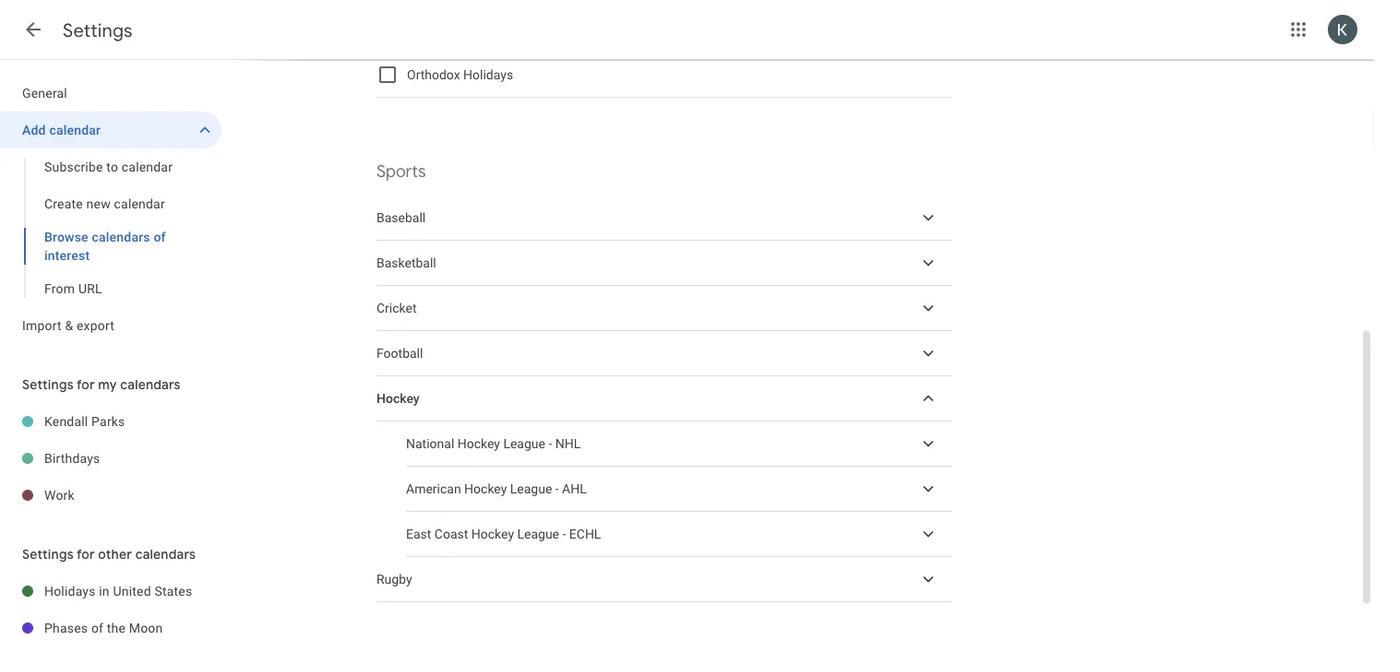 Task type: locate. For each thing, give the bounding box(es) containing it.
1 horizontal spatial -
[[555, 482, 559, 497]]

1 for from the top
[[77, 377, 95, 393]]

football tree item
[[377, 331, 952, 377]]

league
[[503, 436, 545, 452], [510, 482, 552, 497], [517, 527, 559, 542]]

1 horizontal spatial of
[[154, 229, 166, 245]]

- inside "tree item"
[[555, 482, 559, 497]]

settings up kendall
[[22, 377, 74, 393]]

1 vertical spatial for
[[77, 546, 95, 563]]

0 horizontal spatial of
[[91, 621, 103, 636]]

holidays left in
[[44, 584, 96, 599]]

0 horizontal spatial -
[[549, 436, 552, 452]]

american hockey league - ahl tree item
[[406, 467, 952, 512]]

football
[[377, 346, 423, 361]]

hockey up american hockey league - ahl
[[458, 436, 500, 452]]

basketball tree item
[[377, 241, 952, 286]]

league inside american hockey league - ahl "tree item"
[[510, 482, 552, 497]]

orthodox holidays
[[407, 67, 513, 82]]

group
[[0, 149, 221, 307]]

- inside tree item
[[549, 436, 552, 452]]

&
[[65, 318, 73, 333]]

birthdays link
[[44, 440, 221, 477]]

settings
[[63, 18, 133, 42], [22, 377, 74, 393], [22, 546, 74, 563]]

2 vertical spatial settings
[[22, 546, 74, 563]]

league left echl
[[517, 527, 559, 542]]

create
[[44, 196, 83, 211]]

add calendar
[[22, 122, 101, 138]]

0 vertical spatial league
[[503, 436, 545, 452]]

2 vertical spatial calendars
[[135, 546, 196, 563]]

- left ahl
[[555, 482, 559, 497]]

holidays
[[463, 67, 513, 82], [44, 584, 96, 599]]

calendar right new
[[114, 196, 165, 211]]

1 vertical spatial settings
[[22, 377, 74, 393]]

phases of the moon tree item
[[0, 610, 221, 647]]

-
[[549, 436, 552, 452], [555, 482, 559, 497], [562, 527, 566, 542]]

echl
[[569, 527, 601, 542]]

settings down work
[[22, 546, 74, 563]]

2 vertical spatial -
[[562, 527, 566, 542]]

2 vertical spatial calendar
[[114, 196, 165, 211]]

0 vertical spatial calendar
[[49, 122, 101, 138]]

0 vertical spatial settings
[[63, 18, 133, 42]]

orthodox
[[407, 67, 460, 82]]

of left the
[[91, 621, 103, 636]]

- for ahl
[[555, 482, 559, 497]]

american
[[406, 482, 461, 497]]

to
[[106, 159, 118, 174]]

holidays right orthodox
[[463, 67, 513, 82]]

for
[[77, 377, 95, 393], [77, 546, 95, 563]]

moon
[[129, 621, 163, 636]]

hockey
[[377, 391, 420, 406], [458, 436, 500, 452], [464, 482, 507, 497], [471, 527, 514, 542]]

2 for from the top
[[77, 546, 95, 563]]

1 vertical spatial of
[[91, 621, 103, 636]]

2 vertical spatial league
[[517, 527, 559, 542]]

calendar up the subscribe
[[49, 122, 101, 138]]

league for ahl
[[510, 482, 552, 497]]

league left nhl
[[503, 436, 545, 452]]

0 vertical spatial for
[[77, 377, 95, 393]]

1 vertical spatial -
[[555, 482, 559, 497]]

- left nhl
[[549, 436, 552, 452]]

holidays in united states
[[44, 584, 192, 599]]

settings for my calendars
[[22, 377, 181, 393]]

0 vertical spatial calendars
[[92, 229, 150, 245]]

league inside the national hockey league - nhl tree item
[[503, 436, 545, 452]]

general
[[22, 85, 67, 101]]

calendar for create new calendar
[[114, 196, 165, 211]]

calendar
[[49, 122, 101, 138], [122, 159, 173, 174], [114, 196, 165, 211]]

hockey down national hockey league - nhl
[[464, 482, 507, 497]]

settings right go back icon
[[63, 18, 133, 42]]

of
[[154, 229, 166, 245], [91, 621, 103, 636]]

for left other
[[77, 546, 95, 563]]

of down create new calendar
[[154, 229, 166, 245]]

1 vertical spatial holidays
[[44, 584, 96, 599]]

1 vertical spatial league
[[510, 482, 552, 497]]

tree
[[0, 75, 221, 344]]

for left my
[[77, 377, 95, 393]]

go back image
[[22, 18, 44, 41]]

calendars right my
[[120, 377, 181, 393]]

phases of the moon link
[[44, 610, 221, 647]]

baseball tree item
[[377, 196, 952, 241]]

phases of the moon
[[44, 621, 163, 636]]

1 vertical spatial calendar
[[122, 159, 173, 174]]

work
[[44, 488, 75, 503]]

east coast hockey league - echl
[[406, 527, 601, 542]]

calendar right to
[[122, 159, 173, 174]]

0 vertical spatial -
[[549, 436, 552, 452]]

calendars
[[92, 229, 150, 245], [120, 377, 181, 393], [135, 546, 196, 563]]

the
[[107, 621, 126, 636]]

calendars down create new calendar
[[92, 229, 150, 245]]

1 vertical spatial calendars
[[120, 377, 181, 393]]

1 horizontal spatial holidays
[[463, 67, 513, 82]]

kendall
[[44, 414, 88, 429]]

calendars up the states
[[135, 546, 196, 563]]

calendars for my
[[120, 377, 181, 393]]

holidays inside tree item
[[44, 584, 96, 599]]

- left echl
[[562, 527, 566, 542]]

birthdays
[[44, 451, 100, 466]]

of inside the browse calendars of interest
[[154, 229, 166, 245]]

league left ahl
[[510, 482, 552, 497]]

rugby tree item
[[377, 557, 952, 603]]

hockey right coast
[[471, 527, 514, 542]]

league inside east coast hockey league - echl tree item
[[517, 527, 559, 542]]

0 horizontal spatial holidays
[[44, 584, 96, 599]]

add calendar tree item
[[0, 112, 221, 149]]

work link
[[44, 477, 221, 514]]

import & export
[[22, 318, 114, 333]]

hockey inside "tree item"
[[464, 482, 507, 497]]

parks
[[91, 414, 125, 429]]

my
[[98, 377, 117, 393]]

0 vertical spatial of
[[154, 229, 166, 245]]

2 horizontal spatial -
[[562, 527, 566, 542]]



Task type: vqa. For each thing, say whether or not it's contained in the screenshot.
Birthdays tree item
yes



Task type: describe. For each thing, give the bounding box(es) containing it.
states
[[154, 584, 192, 599]]

national hockey league - nhl
[[406, 436, 581, 452]]

subscribe to calendar
[[44, 159, 173, 174]]

hockey tree item
[[377, 377, 952, 422]]

calendar inside tree item
[[49, 122, 101, 138]]

baseball
[[377, 210, 426, 225]]

settings for other calendars
[[22, 546, 196, 563]]

calendars inside the browse calendars of interest
[[92, 229, 150, 245]]

nhl
[[555, 436, 581, 452]]

settings heading
[[63, 18, 133, 42]]

united
[[113, 584, 151, 599]]

cricket tree item
[[377, 286, 952, 331]]

work tree item
[[0, 477, 221, 514]]

browse
[[44, 229, 88, 245]]

ahl
[[562, 482, 587, 497]]

hockey inside tree item
[[471, 527, 514, 542]]

new
[[86, 196, 111, 211]]

coast
[[435, 527, 468, 542]]

from url
[[44, 281, 102, 296]]

american hockey league - ahl
[[406, 482, 587, 497]]

settings for settings
[[63, 18, 133, 42]]

holidays in united states link
[[44, 573, 221, 610]]

url
[[78, 281, 102, 296]]

import
[[22, 318, 62, 333]]

0 vertical spatial holidays
[[463, 67, 513, 82]]

national hockey league - nhl tree item
[[406, 422, 952, 467]]

for for other
[[77, 546, 95, 563]]

basketball
[[377, 255, 436, 271]]

browse calendars of interest
[[44, 229, 166, 263]]

east coast hockey league - echl tree item
[[406, 512, 952, 557]]

in
[[99, 584, 110, 599]]

league for nhl
[[503, 436, 545, 452]]

settings for settings for other calendars
[[22, 546, 74, 563]]

calendars for other
[[135, 546, 196, 563]]

national
[[406, 436, 454, 452]]

birthdays tree item
[[0, 440, 221, 477]]

kendall parks tree item
[[0, 403, 221, 440]]

east
[[406, 527, 431, 542]]

interest
[[44, 248, 90, 263]]

of inside phases of the moon link
[[91, 621, 103, 636]]

hockey down 'football' at the left of page
[[377, 391, 420, 406]]

group containing subscribe to calendar
[[0, 149, 221, 307]]

kendall parks
[[44, 414, 125, 429]]

calendar for subscribe to calendar
[[122, 159, 173, 174]]

settings for my calendars tree
[[0, 403, 221, 514]]

export
[[77, 318, 114, 333]]

from
[[44, 281, 75, 296]]

tree containing general
[[0, 75, 221, 344]]

sports
[[377, 161, 426, 182]]

subscribe
[[44, 159, 103, 174]]

add
[[22, 122, 46, 138]]

cricket
[[377, 301, 417, 316]]

create new calendar
[[44, 196, 165, 211]]

- inside tree item
[[562, 527, 566, 542]]

- for nhl
[[549, 436, 552, 452]]

settings for settings for my calendars
[[22, 377, 74, 393]]

holidays in united states tree item
[[0, 573, 221, 610]]

rugby
[[377, 572, 412, 587]]

other
[[98, 546, 132, 563]]

settings for other calendars tree
[[0, 573, 221, 647]]

for for my
[[77, 377, 95, 393]]

phases
[[44, 621, 88, 636]]



